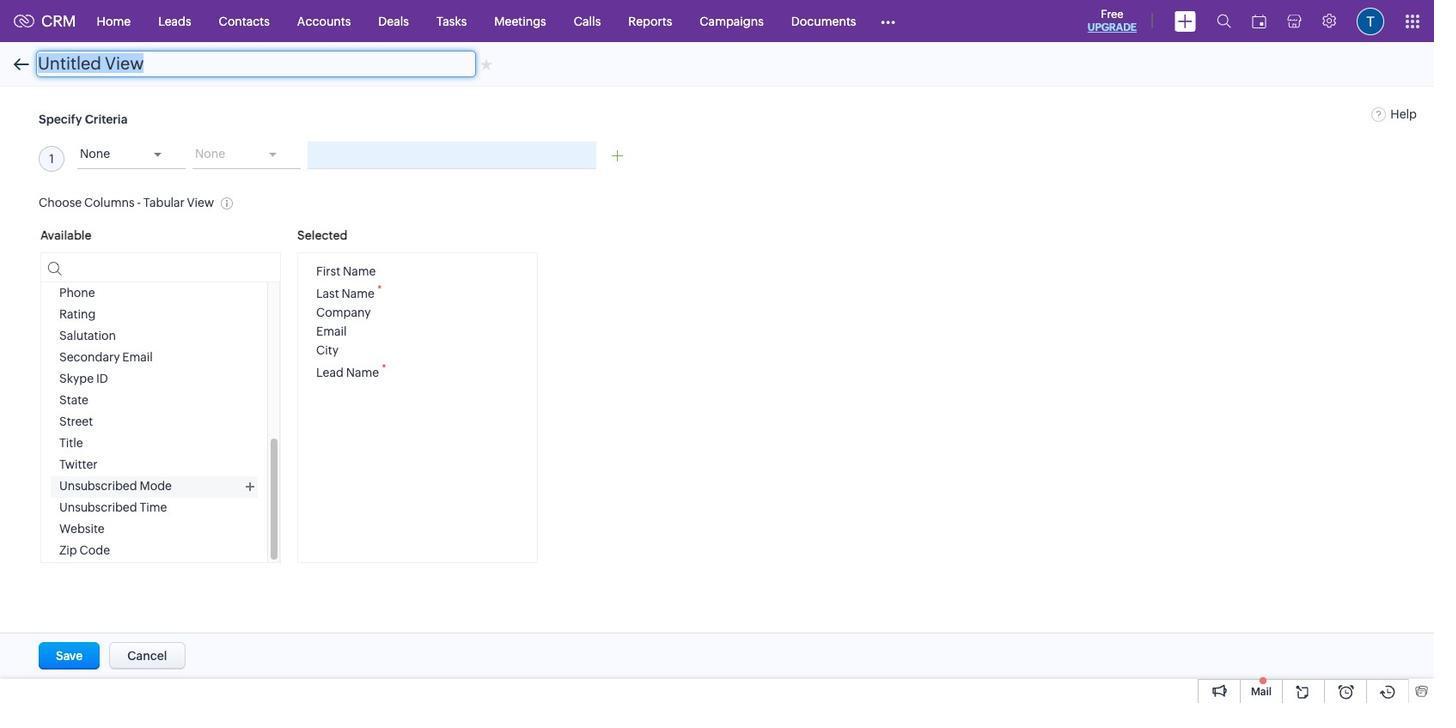 Task type: describe. For each thing, give the bounding box(es) containing it.
unsubscribed for unsubscribed mode
[[59, 480, 137, 494]]

none for 1st none field from the left
[[80, 147, 110, 161]]

code
[[80, 544, 110, 558]]

free
[[1101, 8, 1124, 21]]

1 vertical spatial name
[[342, 287, 375, 301]]

street
[[59, 415, 93, 429]]

deals
[[378, 14, 409, 28]]

accounts
[[297, 14, 351, 28]]

deals link
[[365, 0, 423, 42]]

meetings
[[495, 14, 546, 28]]

reports link
[[615, 0, 686, 42]]

calendar image
[[1252, 14, 1267, 28]]

leads
[[158, 14, 191, 28]]

calls link
[[560, 0, 615, 42]]

search element
[[1207, 0, 1242, 42]]

profile image
[[1357, 7, 1385, 35]]

first
[[316, 265, 340, 279]]

email inside company email city lead name *
[[316, 325, 347, 339]]

selected
[[297, 229, 348, 243]]

secondary
[[59, 351, 120, 365]]

zip
[[59, 544, 77, 558]]

skype
[[59, 372, 94, 386]]

tasks link
[[423, 0, 481, 42]]

help specify criteria
[[39, 107, 1417, 126]]

-
[[137, 196, 141, 210]]

documents
[[792, 14, 857, 28]]

unsubscribed for unsubscribed time website zip code
[[59, 501, 137, 515]]

mark as favorite image
[[480, 57, 493, 71]]

first name last name *
[[316, 265, 382, 301]]

calls
[[574, 14, 601, 28]]

name inside company email city lead name *
[[346, 366, 379, 380]]

home
[[97, 14, 131, 28]]

home link
[[83, 0, 145, 42]]

campaigns link
[[686, 0, 778, 42]]

profile element
[[1347, 0, 1395, 42]]

tasks
[[437, 14, 467, 28]]

* inside 'first name last name *'
[[377, 284, 382, 296]]

unsubscribed mode
[[59, 480, 172, 494]]

2 none field from the left
[[193, 142, 301, 169]]

contacts
[[219, 14, 270, 28]]

0 vertical spatial name
[[343, 265, 376, 279]]

tabular
[[143, 196, 185, 210]]

campaigns
[[700, 14, 764, 28]]



Task type: locate. For each thing, give the bounding box(es) containing it.
criteria
[[85, 113, 128, 126]]

1 horizontal spatial email
[[316, 325, 347, 339]]

1 vertical spatial *
[[382, 363, 387, 375]]

choose
[[39, 196, 82, 210]]

company
[[316, 306, 371, 320]]

email inside phone rating salutation secondary email skype id state street title twitter
[[122, 351, 153, 365]]

time
[[140, 501, 167, 515]]

name up company
[[342, 287, 375, 301]]

title
[[59, 437, 83, 451]]

none field down criteria
[[77, 142, 186, 169]]

columns
[[84, 196, 135, 210]]

0 vertical spatial email
[[316, 325, 347, 339]]

1 vertical spatial unsubscribed
[[59, 501, 137, 515]]

0 horizontal spatial email
[[122, 351, 153, 365]]

* right last
[[377, 284, 382, 296]]

none for 1st none field from right
[[195, 147, 225, 161]]

create menu element
[[1165, 0, 1207, 42]]

search image
[[1217, 14, 1232, 28]]

company email city lead name *
[[316, 306, 387, 380]]

1 unsubscribed from the top
[[59, 480, 137, 494]]

none field up view on the top left of the page
[[193, 142, 301, 169]]

email right secondary
[[122, 351, 153, 365]]

none up view on the top left of the page
[[195, 147, 225, 161]]

lead
[[316, 366, 344, 380]]

website
[[59, 523, 105, 537]]

unsubscribed up website
[[59, 501, 137, 515]]

email
[[316, 325, 347, 339], [122, 351, 153, 365]]

name
[[343, 265, 376, 279], [342, 287, 375, 301], [346, 366, 379, 380]]

unsubscribed inside 'unsubscribed time website zip code'
[[59, 501, 137, 515]]

state
[[59, 394, 89, 408]]

id
[[96, 372, 108, 386]]

leads link
[[145, 0, 205, 42]]

0 horizontal spatial none field
[[77, 142, 186, 169]]

mail
[[1252, 687, 1272, 699]]

unsubscribed down twitter
[[59, 480, 137, 494]]

meetings link
[[481, 0, 560, 42]]

1 none from the left
[[80, 147, 110, 161]]

None text field
[[41, 254, 280, 283]]

last
[[316, 287, 339, 301]]

crm link
[[14, 12, 76, 30]]

available
[[40, 229, 92, 243]]

none
[[80, 147, 110, 161], [195, 147, 225, 161]]

Other Modules field
[[870, 7, 907, 35]]

0 horizontal spatial none
[[80, 147, 110, 161]]

1 none field from the left
[[77, 142, 186, 169]]

2 unsubscribed from the top
[[59, 501, 137, 515]]

name right lead at the left
[[346, 366, 379, 380]]

None button
[[109, 643, 185, 670]]

mode
[[140, 480, 172, 494]]

1 vertical spatial email
[[122, 351, 153, 365]]

phone
[[59, 287, 95, 300]]

unsubscribed time website zip code
[[59, 501, 167, 558]]

rating
[[59, 308, 96, 322]]

* inside company email city lead name *
[[382, 363, 387, 375]]

help link
[[1372, 107, 1417, 121]]

None submit
[[39, 643, 100, 670]]

name right first
[[343, 265, 376, 279]]

reports
[[629, 14, 672, 28]]

specify
[[39, 113, 82, 126]]

crm
[[41, 12, 76, 30]]

2 none from the left
[[195, 147, 225, 161]]

create menu image
[[1175, 11, 1197, 31]]

help
[[1391, 107, 1417, 121]]

unsubscribed
[[59, 480, 137, 494], [59, 501, 137, 515]]

none down criteria
[[80, 147, 110, 161]]

phone rating salutation secondary email skype id state street title twitter
[[59, 287, 153, 472]]

2 vertical spatial name
[[346, 366, 379, 380]]

twitter
[[59, 458, 98, 472]]

free upgrade
[[1088, 8, 1137, 34]]

salutation
[[59, 330, 116, 343]]

None text field
[[36, 51, 476, 77], [308, 142, 597, 169], [36, 51, 476, 77], [308, 142, 597, 169]]

upgrade
[[1088, 21, 1137, 34]]

0 vertical spatial unsubscribed
[[59, 480, 137, 494]]

1 horizontal spatial none field
[[193, 142, 301, 169]]

None field
[[77, 142, 186, 169], [193, 142, 301, 169]]

contacts link
[[205, 0, 284, 42]]

accounts link
[[284, 0, 365, 42]]

0 vertical spatial *
[[377, 284, 382, 296]]

*
[[377, 284, 382, 296], [382, 363, 387, 375]]

city
[[316, 344, 339, 358]]

documents link
[[778, 0, 870, 42]]

1 horizontal spatial none
[[195, 147, 225, 161]]

view
[[187, 196, 214, 210]]

email up city
[[316, 325, 347, 339]]

choose columns - tabular view
[[39, 196, 214, 210]]

* right lead at the left
[[382, 363, 387, 375]]



Task type: vqa. For each thing, say whether or not it's contained in the screenshot.
7th NOV from the top of the page
no



